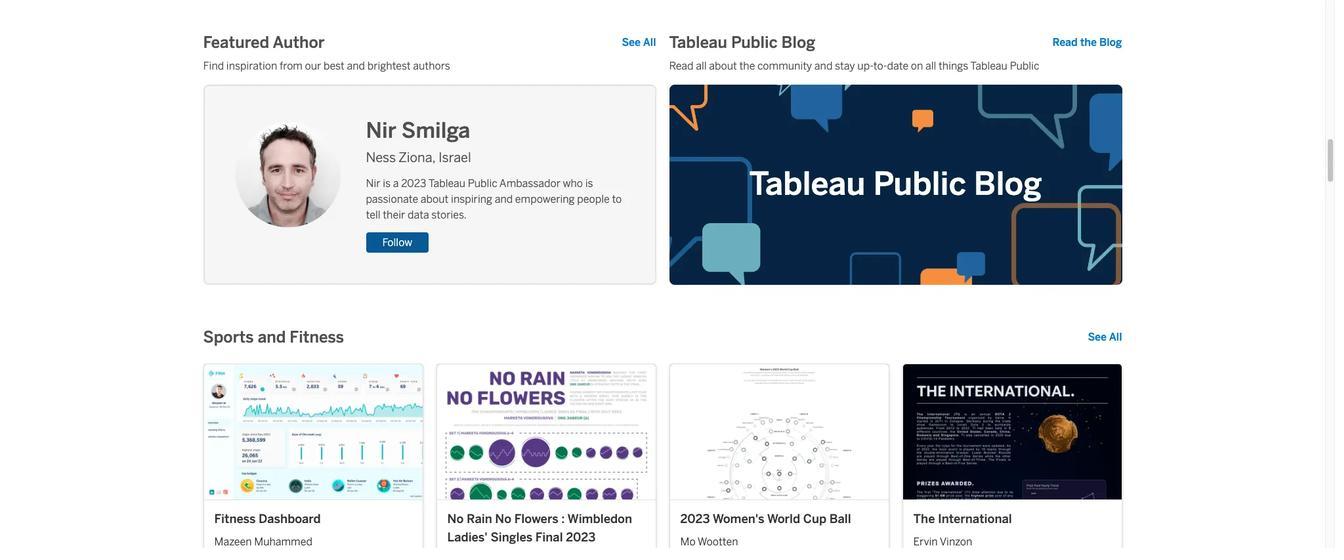 Task type: describe. For each thing, give the bounding box(es) containing it.
see all sports and fitness element
[[1088, 329, 1122, 345]]

people
[[577, 193, 610, 206]]

fitness inside fitness dashboard link
[[214, 512, 256, 527]]

featured author: nir.smilga image
[[235, 123, 340, 228]]

their
[[383, 209, 405, 221]]

see all featured authors element
[[622, 35, 656, 50]]

workbook thumbnail image for fitness dashboard
[[204, 364, 422, 500]]

tableau public blog link
[[669, 85, 1122, 285]]

and left stay
[[815, 60, 833, 72]]

0 vertical spatial tableau public blog
[[669, 33, 816, 52]]

follow button
[[366, 233, 429, 253]]

mo wootten
[[680, 535, 738, 548]]

read the blog
[[1053, 36, 1122, 48]]

2023 inside the no rain no flowers : wimbledon ladies' singles final 2023
[[566, 530, 596, 545]]

muhammed
[[254, 535, 312, 548]]

1 is from the left
[[383, 177, 391, 190]]

read for read the blog
[[1053, 36, 1078, 48]]

and inside nir is a 2023 tableau public ambassador who is passionate about inspiring and empowering people to tell their data stories.
[[495, 193, 513, 206]]

wimbledon
[[568, 512, 632, 527]]

from
[[280, 60, 303, 72]]

fitness inside the sports and fitness heading
[[290, 327, 344, 346]]

the international link
[[913, 511, 1111, 529]]

blog inside read the blog link
[[1100, 36, 1122, 48]]

world
[[767, 512, 800, 527]]

mo
[[680, 535, 696, 548]]

smilga‬‎
[[402, 118, 470, 143]]

see all link for sports and fitness
[[1088, 329, 1122, 345]]

cup
[[803, 512, 827, 527]]

ball
[[830, 512, 851, 527]]

our
[[305, 60, 321, 72]]

1 no from the left
[[447, 512, 464, 527]]

‫nir smilga‬‎ link
[[366, 116, 626, 145]]

tell
[[366, 209, 381, 221]]

to
[[612, 193, 622, 206]]

things
[[939, 60, 968, 72]]

sports and fitness heading
[[203, 327, 344, 348]]

find
[[203, 60, 224, 72]]

the international
[[913, 512, 1012, 527]]

see all link for featured author
[[622, 35, 656, 50]]

nir is a 2023 tableau public ambassador who is passionate about inspiring and empowering people to tell their data stories.
[[366, 177, 622, 221]]

inspiring
[[451, 193, 492, 206]]

featured author heading
[[203, 32, 325, 53]]

see for featured author
[[622, 36, 641, 48]]

mazeen muhammed
[[214, 535, 312, 548]]

about inside nir is a 2023 tableau public ambassador who is passionate about inspiring and empowering people to tell their data stories.
[[421, 193, 449, 206]]

dashboard
[[259, 512, 321, 527]]

2 workbook thumbnail image from the left
[[437, 364, 655, 500]]

workbook thumbnail image for 2023 women's world cup ball
[[670, 364, 889, 500]]

ervin vinzon link
[[913, 529, 1111, 548]]

author
[[273, 33, 325, 52]]

mazeen muhammed link
[[214, 529, 412, 548]]

featured
[[203, 33, 269, 52]]

‫nir smilga‬‎ ness ziona, israel
[[366, 118, 471, 166]]

1 vertical spatial tableau public blog
[[749, 166, 1042, 203]]

final
[[536, 530, 563, 545]]

mo wootten link
[[680, 529, 878, 548]]

‫nir
[[366, 118, 396, 143]]

best
[[324, 60, 345, 72]]

rain
[[467, 512, 492, 527]]

authors
[[413, 60, 450, 72]]

ambassador
[[499, 177, 561, 190]]



Task type: locate. For each thing, give the bounding box(es) containing it.
about up 'stories.'
[[421, 193, 449, 206]]

0 horizontal spatial fitness
[[214, 512, 256, 527]]

2 vertical spatial 2023
[[566, 530, 596, 545]]

israel
[[438, 150, 471, 166]]

and
[[347, 60, 365, 72], [815, 60, 833, 72], [495, 193, 513, 206], [258, 327, 286, 346]]

ladies'
[[447, 530, 488, 545]]

1 horizontal spatial fitness
[[290, 327, 344, 346]]

1 horizontal spatial the
[[1080, 36, 1097, 48]]

and right sports
[[258, 327, 286, 346]]

see for sports and fitness
[[1088, 331, 1107, 343]]

workbook thumbnail image for the international
[[903, 364, 1122, 500]]

stories.
[[432, 209, 467, 221]]

ervin
[[913, 535, 938, 548]]

2023
[[401, 177, 426, 190], [680, 512, 710, 527], [566, 530, 596, 545]]

who
[[563, 177, 583, 190]]

read all about the community and stay up-to-date on all things tableau public element
[[669, 58, 1122, 74]]

1 vertical spatial see
[[1088, 331, 1107, 343]]

public inside nir is a 2023 tableau public ambassador who is passionate about inspiring and empowering people to tell their data stories.
[[468, 177, 497, 190]]

1 horizontal spatial no
[[495, 512, 511, 527]]

read the blog link
[[1053, 35, 1122, 50]]

1 vertical spatial the
[[740, 60, 755, 72]]

tableau inside nir is a 2023 tableau public ambassador who is passionate about inspiring and empowering people to tell their data stories.
[[428, 177, 466, 190]]

sports and fitness
[[203, 327, 344, 346]]

:
[[561, 512, 565, 527]]

fitness dashboard
[[214, 512, 321, 527]]

0 vertical spatial all
[[643, 36, 656, 48]]

1 horizontal spatial see
[[1088, 331, 1107, 343]]

women's
[[713, 512, 765, 527]]

and right best
[[347, 60, 365, 72]]

no rain no flowers : wimbledon ladies' singles final 2023 link
[[447, 511, 645, 547]]

all for featured author
[[643, 36, 656, 48]]

see all for featured author
[[622, 36, 656, 48]]

blog inside tableau public blog heading
[[782, 33, 816, 52]]

0 horizontal spatial all
[[696, 60, 707, 72]]

1 horizontal spatial about
[[709, 60, 737, 72]]

1 vertical spatial all
[[1109, 331, 1122, 343]]

the inside read all about the community and stay up-to-date on all things tableau public element
[[740, 60, 755, 72]]

the
[[1080, 36, 1097, 48], [740, 60, 755, 72]]

0 vertical spatial see all link
[[622, 35, 656, 50]]

sports
[[203, 327, 254, 346]]

about
[[709, 60, 737, 72], [421, 193, 449, 206]]

find inspiration from our best and brightest authors
[[203, 60, 450, 72]]

and inside heading
[[258, 327, 286, 346]]

up-
[[858, 60, 874, 72]]

0 vertical spatial the
[[1080, 36, 1097, 48]]

the inside read the blog link
[[1080, 36, 1097, 48]]

0 horizontal spatial about
[[421, 193, 449, 206]]

0 horizontal spatial see all
[[622, 36, 656, 48]]

0 vertical spatial 2023
[[401, 177, 426, 190]]

1 horizontal spatial is
[[585, 177, 593, 190]]

tableau public blog heading
[[669, 32, 816, 53]]

no
[[447, 512, 464, 527], [495, 512, 511, 527]]

1 workbook thumbnail image from the left
[[204, 364, 422, 500]]

0 vertical spatial read
[[1053, 36, 1078, 48]]

see all for sports and fitness
[[1088, 331, 1122, 343]]

0 horizontal spatial see all link
[[622, 35, 656, 50]]

on
[[911, 60, 923, 72]]

1 horizontal spatial all
[[1109, 331, 1122, 343]]

date
[[887, 60, 909, 72]]

1 vertical spatial see all link
[[1088, 329, 1122, 345]]

read for read all about the community and stay up-to-date on all things tableau public
[[669, 60, 694, 72]]

blog
[[782, 33, 816, 52], [1100, 36, 1122, 48], [974, 166, 1042, 203]]

vinzon
[[940, 535, 972, 548]]

0 horizontal spatial blog
[[782, 33, 816, 52]]

0 vertical spatial about
[[709, 60, 737, 72]]

2 no from the left
[[495, 512, 511, 527]]

is
[[383, 177, 391, 190], [585, 177, 593, 190]]

to-
[[874, 60, 887, 72]]

ziona,
[[399, 150, 435, 166]]

public
[[731, 33, 778, 52], [1010, 60, 1039, 72], [873, 166, 966, 203], [468, 177, 497, 190]]

2 horizontal spatial blog
[[1100, 36, 1122, 48]]

2 is from the left
[[585, 177, 593, 190]]

inspiration
[[226, 60, 277, 72]]

fitness dashboard link
[[214, 511, 412, 529]]

3 workbook thumbnail image from the left
[[670, 364, 889, 500]]

the
[[913, 512, 935, 527]]

1 horizontal spatial see all link
[[1088, 329, 1122, 345]]

stay
[[835, 60, 855, 72]]

and down ambassador
[[495, 193, 513, 206]]

2023 right a
[[401, 177, 426, 190]]

see
[[622, 36, 641, 48], [1088, 331, 1107, 343]]

data
[[408, 209, 429, 221]]

tableau
[[669, 33, 727, 52], [971, 60, 1008, 72], [749, 166, 865, 203], [428, 177, 466, 190]]

read all about the community and stay up-to-date on all things tableau public
[[669, 60, 1039, 72]]

no up "singles"
[[495, 512, 511, 527]]

1 vertical spatial 2023
[[680, 512, 710, 527]]

is left a
[[383, 177, 391, 190]]

2023 women's world cup ball
[[680, 512, 851, 527]]

empowering
[[515, 193, 575, 206]]

2023 inside 2023 women's world cup ball link
[[680, 512, 710, 527]]

2023 down the wimbledon
[[566, 530, 596, 545]]

2023 inside nir is a 2023 tableau public ambassador who is passionate about inspiring and empowering people to tell their data stories.
[[401, 177, 426, 190]]

tableau inside heading
[[669, 33, 727, 52]]

no up ladies' on the bottom
[[447, 512, 464, 527]]

read
[[1053, 36, 1078, 48], [669, 60, 694, 72]]

tableau public blog
[[669, 33, 816, 52], [749, 166, 1042, 203]]

international
[[938, 512, 1012, 527]]

1 vertical spatial about
[[421, 193, 449, 206]]

nir
[[366, 177, 380, 190]]

see all link
[[622, 35, 656, 50], [1088, 329, 1122, 345]]

all for sports and fitness
[[1109, 331, 1122, 343]]

see all
[[622, 36, 656, 48], [1088, 331, 1122, 343]]

find inspiration from our best and brightest authors element
[[203, 58, 656, 74]]

community
[[758, 60, 812, 72]]

blog inside tableau public blog link
[[974, 166, 1042, 203]]

fitness
[[290, 327, 344, 346], [214, 512, 256, 527]]

2 horizontal spatial 2023
[[680, 512, 710, 527]]

0 vertical spatial fitness
[[290, 327, 344, 346]]

0 horizontal spatial is
[[383, 177, 391, 190]]

passionate
[[366, 193, 418, 206]]

0 horizontal spatial see
[[622, 36, 641, 48]]

0 horizontal spatial all
[[643, 36, 656, 48]]

ness
[[366, 150, 396, 166]]

0 horizontal spatial read
[[669, 60, 694, 72]]

2023 women's world cup ball link
[[680, 511, 878, 529]]

1 horizontal spatial all
[[926, 60, 936, 72]]

4 workbook thumbnail image from the left
[[903, 364, 1122, 500]]

featured author
[[203, 33, 325, 52]]

ervin vinzon
[[913, 535, 972, 548]]

1 horizontal spatial blog
[[974, 166, 1042, 203]]

1 horizontal spatial see all
[[1088, 331, 1122, 343]]

2 all from the left
[[926, 60, 936, 72]]

a
[[393, 177, 399, 190]]

0 horizontal spatial 2023
[[401, 177, 426, 190]]

singles
[[491, 530, 533, 545]]

mazeen
[[214, 535, 252, 548]]

follow
[[382, 237, 412, 249]]

1 vertical spatial read
[[669, 60, 694, 72]]

workbook thumbnail image
[[204, 364, 422, 500], [437, 364, 655, 500], [670, 364, 889, 500], [903, 364, 1122, 500]]

all right on
[[926, 60, 936, 72]]

0 vertical spatial see all
[[622, 36, 656, 48]]

1 vertical spatial fitness
[[214, 512, 256, 527]]

about down tableau public blog heading
[[709, 60, 737, 72]]

1 horizontal spatial 2023
[[566, 530, 596, 545]]

all
[[696, 60, 707, 72], [926, 60, 936, 72]]

0 horizontal spatial the
[[740, 60, 755, 72]]

public inside heading
[[731, 33, 778, 52]]

1 vertical spatial see all
[[1088, 331, 1122, 343]]

all
[[643, 36, 656, 48], [1109, 331, 1122, 343]]

0 horizontal spatial no
[[447, 512, 464, 527]]

2023 up mo
[[680, 512, 710, 527]]

no rain no flowers : wimbledon ladies' singles final 2023
[[447, 512, 632, 545]]

1 all from the left
[[696, 60, 707, 72]]

wootten
[[698, 535, 738, 548]]

all down tableau public blog heading
[[696, 60, 707, 72]]

is up people
[[585, 177, 593, 190]]

flowers
[[515, 512, 558, 527]]

0 vertical spatial see
[[622, 36, 641, 48]]

brightest
[[367, 60, 411, 72]]

1 horizontal spatial read
[[1053, 36, 1078, 48]]



Task type: vqa. For each thing, say whether or not it's contained in the screenshot.
Add Favorite icon
no



